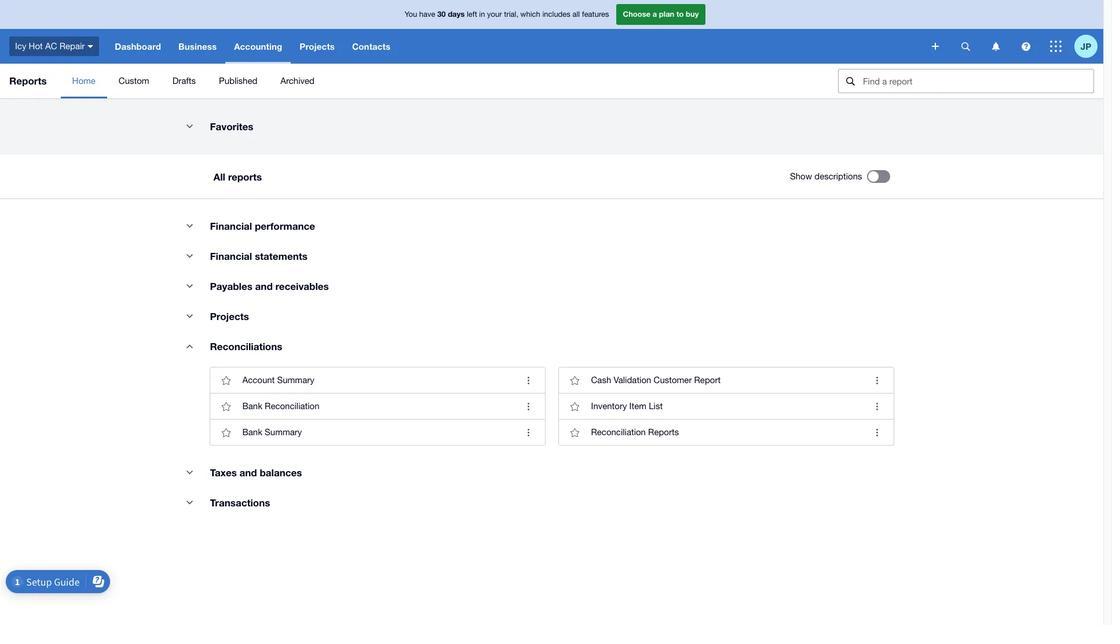 Task type: locate. For each thing, give the bounding box(es) containing it.
payables
[[210, 280, 252, 293]]

more options image
[[517, 395, 540, 418], [866, 395, 889, 418], [517, 421, 540, 444]]

1 horizontal spatial reports
[[648, 428, 679, 437]]

published
[[219, 76, 257, 86]]

projects
[[300, 41, 335, 52], [210, 311, 249, 323]]

1 horizontal spatial projects
[[300, 41, 335, 52]]

reconciliation down the inventory item list in the right of the page
[[591, 428, 646, 437]]

projects up archived on the top left of page
[[300, 41, 335, 52]]

all
[[573, 10, 580, 19]]

navigation
[[106, 29, 924, 64]]

taxes
[[210, 467, 237, 479]]

1 horizontal spatial svg image
[[1050, 41, 1062, 52]]

and for payables
[[255, 280, 273, 293]]

3 collapse report group image from the top
[[178, 244, 201, 268]]

collapse report group image
[[178, 115, 201, 138], [178, 214, 201, 238], [178, 244, 201, 268], [178, 491, 201, 514]]

collapse report group image
[[178, 275, 201, 298], [178, 305, 201, 328], [178, 461, 201, 484]]

trial,
[[504, 10, 518, 19]]

0 vertical spatial reconciliation
[[265, 401, 320, 411]]

more options image
[[517, 369, 540, 392], [866, 369, 889, 392], [866, 421, 889, 444]]

reconciliations
[[210, 341, 282, 353]]

1 vertical spatial financial
[[210, 250, 252, 262]]

2 financial from the top
[[210, 250, 252, 262]]

collapse report group image up expand report group image in the left of the page
[[178, 305, 201, 328]]

projects down payables
[[210, 311, 249, 323]]

1 collapse report group image from the top
[[178, 115, 201, 138]]

and
[[255, 280, 273, 293], [240, 467, 257, 479]]

4 collapse report group image from the top
[[178, 491, 201, 514]]

bank
[[242, 401, 262, 411], [242, 428, 262, 437]]

svg image left jp
[[1050, 41, 1062, 52]]

favorite image inside bank reconciliation link
[[215, 395, 238, 418]]

svg image right repair
[[88, 45, 93, 48]]

banner
[[0, 0, 1104, 64]]

1 vertical spatial collapse report group image
[[178, 305, 201, 328]]

0 horizontal spatial reports
[[9, 75, 47, 87]]

have
[[419, 10, 435, 19]]

30
[[437, 9, 446, 19]]

collapse report group image left payables
[[178, 275, 201, 298]]

collapse report group image for financial statements
[[178, 244, 201, 268]]

published link
[[207, 64, 269, 98]]

inventory
[[591, 401, 627, 411]]

2 collapse report group image from the top
[[178, 214, 201, 238]]

cash validation customer report link
[[559, 368, 894, 393]]

more options image inside reconciliation reports link
[[866, 421, 889, 444]]

1 bank from the top
[[242, 401, 262, 411]]

None field
[[838, 69, 1094, 93]]

1 vertical spatial projects
[[210, 311, 249, 323]]

favorite image inside inventory item list link
[[563, 395, 587, 418]]

0 vertical spatial and
[[255, 280, 273, 293]]

1 vertical spatial and
[[240, 467, 257, 479]]

summary down bank reconciliation
[[265, 428, 302, 437]]

reconciliation reports
[[591, 428, 679, 437]]

1 financial from the top
[[210, 220, 252, 232]]

reconciliation down account summary
[[265, 401, 320, 411]]

0 vertical spatial collapse report group image
[[178, 275, 201, 298]]

reconciliation
[[265, 401, 320, 411], [591, 428, 646, 437]]

ac
[[45, 41, 57, 51]]

2 vertical spatial collapse report group image
[[178, 461, 201, 484]]

reports
[[9, 75, 47, 87], [648, 428, 679, 437]]

menu
[[61, 64, 829, 98]]

account
[[242, 375, 275, 385]]

left
[[467, 10, 477, 19]]

favorites
[[210, 120, 253, 133]]

collapse report group image for payables and receivables
[[178, 275, 201, 298]]

1 vertical spatial reconciliation
[[591, 428, 646, 437]]

0 horizontal spatial svg image
[[88, 45, 93, 48]]

2 collapse report group image from the top
[[178, 305, 201, 328]]

statements
[[255, 250, 308, 262]]

collapse report group image for projects
[[178, 305, 201, 328]]

jp
[[1081, 41, 1092, 51]]

inventory item list link
[[559, 393, 894, 419]]

features
[[582, 10, 609, 19]]

favorite image inside reconciliation reports link
[[563, 421, 587, 444]]

business
[[178, 41, 217, 52]]

and right taxes
[[240, 467, 257, 479]]

show descriptions
[[790, 171, 862, 181]]

1 horizontal spatial reconciliation
[[591, 428, 646, 437]]

financial up financial statements
[[210, 220, 252, 232]]

financial performance
[[210, 220, 315, 232]]

svg image
[[1050, 41, 1062, 52], [88, 45, 93, 48]]

navigation containing dashboard
[[106, 29, 924, 64]]

performance
[[255, 220, 315, 232]]

collapse report group image for favorites
[[178, 115, 201, 138]]

favorite image for bank reconciliation
[[215, 395, 238, 418]]

0 vertical spatial reports
[[9, 75, 47, 87]]

1 vertical spatial summary
[[265, 428, 302, 437]]

svg image
[[961, 42, 970, 51], [992, 42, 1000, 51], [1022, 42, 1030, 51], [932, 43, 939, 50]]

2 bank from the top
[[242, 428, 262, 437]]

dashboard
[[115, 41, 161, 52]]

1 vertical spatial reports
[[648, 428, 679, 437]]

financial
[[210, 220, 252, 232], [210, 250, 252, 262]]

you have 30 days left in your trial, which includes all features
[[405, 9, 609, 19]]

favorite image for cash validation customer report
[[563, 369, 587, 392]]

bank inside bank summary link
[[242, 428, 262, 437]]

1 collapse report group image from the top
[[178, 275, 201, 298]]

0 vertical spatial financial
[[210, 220, 252, 232]]

days
[[448, 9, 465, 19]]

0 vertical spatial projects
[[300, 41, 335, 52]]

favorite image inside cash validation customer report link
[[563, 369, 587, 392]]

contacts button
[[344, 29, 399, 64]]

navigation inside banner
[[106, 29, 924, 64]]

more options image for inventory item list
[[866, 369, 889, 392]]

favorite image for bank summary
[[215, 421, 238, 444]]

reports down "list"
[[648, 428, 679, 437]]

summary up bank reconciliation
[[277, 375, 314, 385]]

and down financial statements
[[255, 280, 273, 293]]

in
[[479, 10, 485, 19]]

more options image inside cash validation customer report link
[[866, 369, 889, 392]]

summary
[[277, 375, 314, 385], [265, 428, 302, 437]]

financial for financial statements
[[210, 250, 252, 262]]

accounting button
[[225, 29, 291, 64]]

choose a plan to buy
[[623, 9, 699, 19]]

choose
[[623, 9, 651, 19]]

accounting
[[234, 41, 282, 52]]

reports down the icy
[[9, 75, 47, 87]]

cash
[[591, 375, 611, 385]]

expand report group image
[[178, 335, 201, 358]]

bank summary
[[242, 428, 302, 437]]

0 vertical spatial bank
[[242, 401, 262, 411]]

descriptions
[[815, 171, 862, 181]]

favorite image for reconciliation reports
[[563, 421, 587, 444]]

Find a report text field
[[862, 70, 1094, 93]]

projects inside projects popup button
[[300, 41, 335, 52]]

favorite image inside bank summary link
[[215, 421, 238, 444]]

bank down bank reconciliation
[[242, 428, 262, 437]]

financial up payables
[[210, 250, 252, 262]]

svg image inside icy hot ac repair popup button
[[88, 45, 93, 48]]

3 collapse report group image from the top
[[178, 461, 201, 484]]

show
[[790, 171, 812, 181]]

collapse report group image left taxes
[[178, 461, 201, 484]]

bank down account
[[242, 401, 262, 411]]

favorite image
[[563, 369, 587, 392], [215, 395, 238, 418], [563, 395, 587, 418], [215, 421, 238, 444], [563, 421, 587, 444]]

1 vertical spatial bank
[[242, 428, 262, 437]]

bank inside bank reconciliation link
[[242, 401, 262, 411]]

0 vertical spatial summary
[[277, 375, 314, 385]]



Task type: describe. For each thing, give the bounding box(es) containing it.
collapse report group image for financial performance
[[178, 214, 201, 238]]

all
[[213, 171, 225, 183]]

summary for account summary
[[277, 375, 314, 385]]

projects button
[[291, 29, 344, 64]]

receivables
[[275, 280, 329, 293]]

buy
[[686, 9, 699, 19]]

collapse report group image for transactions
[[178, 491, 201, 514]]

archived
[[281, 76, 315, 86]]

financial for financial performance
[[210, 220, 252, 232]]

balances
[[260, 467, 302, 479]]

home link
[[61, 64, 107, 98]]

which
[[521, 10, 540, 19]]

icy
[[15, 41, 26, 51]]

icy hot ac repair
[[15, 41, 85, 51]]

report
[[694, 375, 721, 385]]

plan
[[659, 9, 675, 19]]

hot
[[29, 41, 43, 51]]

account summary link
[[210, 368, 545, 393]]

more options image for bank reconciliation
[[517, 369, 540, 392]]

list
[[649, 401, 663, 411]]

account summary
[[242, 375, 314, 385]]

you
[[405, 10, 417, 19]]

contacts
[[352, 41, 391, 52]]

drafts link
[[161, 64, 207, 98]]

custom link
[[107, 64, 161, 98]]

all reports
[[213, 171, 262, 183]]

menu containing home
[[61, 64, 829, 98]]

jp button
[[1075, 29, 1104, 64]]

bank reconciliation link
[[210, 393, 545, 419]]

custom
[[119, 76, 149, 86]]

customer
[[654, 375, 692, 385]]

more options image for cash validation customer report
[[866, 395, 889, 418]]

favorite image for inventory item list
[[563, 395, 587, 418]]

icy hot ac repair button
[[0, 29, 106, 64]]

favorite image
[[215, 369, 238, 392]]

0 horizontal spatial reconciliation
[[265, 401, 320, 411]]

taxes and balances
[[210, 467, 302, 479]]

banner containing jp
[[0, 0, 1104, 64]]

summary for bank summary
[[265, 428, 302, 437]]

bank reconciliation
[[242, 401, 320, 411]]

0 horizontal spatial projects
[[210, 311, 249, 323]]

collapse report group image for taxes and balances
[[178, 461, 201, 484]]

validation
[[614, 375, 651, 385]]

bank summary link
[[210, 419, 545, 445]]

more options image for account summary
[[517, 395, 540, 418]]

bank for bank summary
[[242, 428, 262, 437]]

reports
[[228, 171, 262, 183]]

item
[[629, 401, 647, 411]]

archived link
[[269, 64, 326, 98]]

a
[[653, 9, 657, 19]]

financial statements
[[210, 250, 308, 262]]

and for taxes
[[240, 467, 257, 479]]

home
[[72, 76, 95, 86]]

inventory item list
[[591, 401, 663, 411]]

business button
[[170, 29, 225, 64]]

reconciliation reports link
[[559, 419, 894, 445]]

bank for bank reconciliation
[[242, 401, 262, 411]]

to
[[677, 9, 684, 19]]

dashboard link
[[106, 29, 170, 64]]

transactions
[[210, 497, 270, 509]]

repair
[[59, 41, 85, 51]]

drafts
[[172, 76, 196, 86]]

cash validation customer report
[[591, 375, 721, 385]]

includes
[[542, 10, 571, 19]]

your
[[487, 10, 502, 19]]

payables and receivables
[[210, 280, 329, 293]]



Task type: vqa. For each thing, say whether or not it's contained in the screenshot.
Expand report group icon related to Favorites
no



